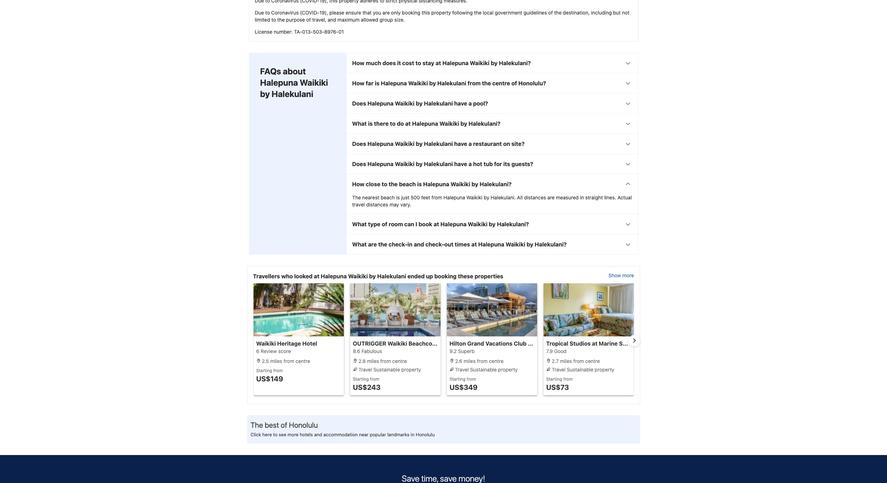 Task type: locate. For each thing, give the bounding box(es) containing it.
honolulu up hotels
[[289, 421, 318, 429]]

1 have from the top
[[454, 100, 467, 107]]

1 vertical spatial what
[[352, 221, 367, 227]]

waikiki inside outrigger waikiki beachcomber hotel 8.6 fabulous
[[388, 340, 407, 347]]

2 sustainable from the left
[[470, 367, 497, 373]]

3 miles from the left
[[464, 358, 476, 364]]

1 does from the top
[[352, 100, 366, 107]]

starting down 2.5
[[256, 368, 272, 373]]

halekulani down how much does it cost to stay at halepuna waikiki by halekulani?
[[437, 80, 466, 86]]

halekulani down about
[[272, 89, 313, 99]]

miles right 2.5
[[270, 358, 282, 364]]

0 vertical spatial beach
[[399, 181, 416, 187]]

2 horizontal spatial are
[[548, 194, 555, 200]]

0 horizontal spatial beach
[[381, 194, 395, 200]]

more right show
[[623, 272, 634, 278]]

more
[[623, 272, 634, 278], [288, 432, 299, 437]]

honolulu inside hilton grand vacations club hokulani waikiki honolulu 9.2 superb
[[575, 340, 599, 347]]

centre for us$349
[[489, 358, 504, 364]]

feet
[[421, 194, 430, 200]]

2.7 miles from centre
[[551, 358, 600, 364]]

2 a from the top
[[469, 141, 472, 147]]

from up pool?
[[468, 80, 481, 86]]

travel for us$349
[[455, 367, 469, 373]]

travel sustainable property down 2.6 miles from centre
[[454, 367, 518, 373]]

hotel inside waikiki heritage hotel 6 review score
[[302, 340, 317, 347]]

1 a from the top
[[469, 100, 472, 107]]

2 horizontal spatial and
[[414, 241, 424, 248]]

2 miles from the left
[[367, 358, 379, 364]]

3 travel sustainable property from the left
[[551, 367, 614, 373]]

3 travel from the left
[[552, 367, 566, 373]]

best
[[265, 421, 279, 429]]

hotel up 9.2 superb
[[448, 340, 463, 347]]

and inside due to coronavirus (covid-19), please ensure that you are only booking this property following the local government guidelines of the destination, including but not limited to the purpose of travel, and maximum allowed group size.
[[328, 17, 336, 23]]

from right 2.7
[[573, 358, 584, 364]]

from up us$73
[[563, 376, 573, 382]]

are down type
[[368, 241, 377, 248]]

miles for us$243
[[367, 358, 379, 364]]

2.8
[[359, 358, 366, 364]]

starting from us$349
[[450, 376, 478, 391]]

travel sustainable property for us$73
[[551, 367, 614, 373]]

travel sustainable property down 2.7 miles from centre
[[551, 367, 614, 373]]

check- down the room
[[389, 241, 408, 248]]

starting up us$349
[[450, 376, 466, 382]]

2.7
[[552, 358, 559, 364]]

starting for us$349
[[450, 376, 466, 382]]

honolulu up 2.7 miles from centre
[[575, 340, 599, 347]]

starting inside starting from us$149
[[256, 368, 272, 373]]

1 horizontal spatial hotel
[[448, 340, 463, 347]]

in inside the nearest beach is just 500 feet from halepuna waikiki by halekulani. all distances are measured in straight lines. actual travel distances may vary.
[[580, 194, 584, 200]]

1 what from the top
[[352, 120, 367, 127]]

2 vertical spatial honolulu
[[416, 432, 435, 437]]

halekulani down does halepuna waikiki by halekulani have a restaurant on site?
[[424, 161, 453, 167]]

is right far
[[375, 80, 380, 86]]

0 horizontal spatial check-
[[389, 241, 408, 248]]

0 vertical spatial the
[[352, 194, 361, 200]]

booking inside due to coronavirus (covid-19), please ensure that you are only booking this property following the local government guidelines of the destination, including but not limited to the purpose of travel, and maximum allowed group size.
[[402, 10, 420, 16]]

to inside the best of honolulu click here to see more hotels and accommodation near popular landmarks in honolulu
[[273, 432, 278, 437]]

sustainable down 2.6 miles from centre
[[470, 367, 497, 373]]

1 miles from the left
[[270, 358, 282, 364]]

at
[[436, 60, 441, 66], [405, 120, 411, 127], [434, 221, 439, 227], [472, 241, 477, 248], [314, 273, 319, 279]]

1 horizontal spatial beach
[[399, 181, 416, 187]]

0 horizontal spatial booking
[[402, 10, 420, 16]]

how for how close to the beach is halepuna waikiki by halekulani?
[[352, 181, 365, 187]]

1 vertical spatial how
[[352, 80, 365, 86]]

starting inside starting from us$243
[[353, 376, 369, 382]]

0 horizontal spatial distances
[[366, 202, 388, 208]]

what inside dropdown button
[[352, 221, 367, 227]]

2 have from the top
[[454, 141, 467, 147]]

0 vertical spatial a
[[469, 100, 472, 107]]

2 travel from the left
[[455, 367, 469, 373]]

1 vertical spatial booking
[[434, 273, 457, 279]]

starting up us$73
[[546, 376, 562, 382]]

sustainable down 2.7 miles from centre
[[567, 367, 594, 373]]

from up us$243
[[370, 376, 379, 382]]

waikiki
[[470, 60, 490, 66], [300, 78, 328, 87], [408, 80, 428, 86], [395, 100, 415, 107], [440, 120, 459, 127], [395, 141, 415, 147], [395, 161, 415, 167], [451, 181, 470, 187], [467, 194, 483, 200], [468, 221, 488, 227], [506, 241, 525, 248], [348, 273, 368, 279], [256, 340, 276, 347], [388, 340, 407, 347], [554, 340, 573, 347]]

distances right all
[[524, 194, 546, 200]]

3 does from the top
[[352, 161, 366, 167]]

halepuna down does
[[381, 80, 407, 86]]

hotel
[[302, 340, 317, 347], [448, 340, 463, 347]]

property
[[431, 10, 451, 16], [401, 367, 421, 373], [498, 367, 518, 373], [595, 367, 614, 373]]

centre for us$243
[[392, 358, 407, 364]]

beach up may
[[381, 194, 395, 200]]

0 horizontal spatial sustainable
[[374, 367, 400, 373]]

8976-
[[324, 29, 339, 35]]

miles right 2.7
[[560, 358, 572, 364]]

in left straight on the right of page
[[580, 194, 584, 200]]

1 vertical spatial beach
[[381, 194, 395, 200]]

halekulani up does halepuna waikiki by halekulani have a hot tub for its guests?
[[424, 141, 453, 147]]

the best of honolulu click here to see more hotels and accommodation near popular landmarks in honolulu
[[251, 421, 435, 437]]

what for what is there to do at halepuna waikiki by halekulani?
[[352, 120, 367, 127]]

beach inside dropdown button
[[399, 181, 416, 187]]

waikiki inside hilton grand vacations club hokulani waikiki honolulu 9.2 superb
[[554, 340, 573, 347]]

the up click
[[251, 421, 263, 429]]

2 vertical spatial have
[[454, 161, 467, 167]]

travel down the 2.8
[[359, 367, 372, 373]]

2.8 miles from centre
[[357, 358, 407, 364]]

have for restaurant
[[454, 141, 467, 147]]

to left 'see'
[[273, 432, 278, 437]]

the right close
[[389, 181, 398, 187]]

halekulani inside how far is halepuna waikiki by halekulani from the centre of honolulu? dropdown button
[[437, 80, 466, 86]]

1 vertical spatial does
[[352, 141, 366, 147]]

here
[[262, 432, 272, 437]]

0 vertical spatial have
[[454, 100, 467, 107]]

starting inside starting from us$73
[[546, 376, 562, 382]]

pool?
[[473, 100, 488, 107]]

1 horizontal spatial are
[[383, 10, 390, 16]]

honolulu right 'landmarks'
[[416, 432, 435, 437]]

0 horizontal spatial honolulu
[[289, 421, 318, 429]]

have left hot at the right of the page
[[454, 161, 467, 167]]

straight
[[585, 194, 603, 200]]

1 horizontal spatial sustainable
[[470, 367, 497, 373]]

beach inside the nearest beach is just 500 feet from halepuna waikiki by halekulani. all distances are measured in straight lines. actual travel distances may vary.
[[381, 194, 395, 200]]

2 vertical spatial what
[[352, 241, 367, 248]]

a
[[469, 100, 472, 107], [469, 141, 472, 147], [469, 161, 472, 167]]

waikiki inside waikiki heritage hotel 6 review score
[[256, 340, 276, 347]]

2 horizontal spatial travel
[[552, 367, 566, 373]]

the down coronavirus
[[277, 17, 285, 23]]

the up the does halepuna waikiki by halekulani have a pool? dropdown button
[[482, 80, 491, 86]]

0 vertical spatial distances
[[524, 194, 546, 200]]

are
[[383, 10, 390, 16], [548, 194, 555, 200], [368, 241, 377, 248]]

show
[[609, 272, 621, 278]]

and down please
[[328, 17, 336, 23]]

0 vertical spatial more
[[623, 272, 634, 278]]

2 how from the top
[[352, 80, 365, 86]]

and inside the best of honolulu click here to see more hotels and accommodation near popular landmarks in honolulu
[[314, 432, 322, 437]]

centre for us$73
[[585, 358, 600, 364]]

0 vertical spatial does
[[352, 100, 366, 107]]

property down 2.7 miles from centre
[[595, 367, 614, 373]]

2 horizontal spatial sustainable
[[567, 367, 594, 373]]

to left do
[[390, 120, 396, 127]]

property for us$243
[[401, 367, 421, 373]]

us$243
[[353, 383, 381, 391]]

property down outrigger waikiki beachcomber hotel 8.6 fabulous
[[401, 367, 421, 373]]

0 vertical spatial honolulu
[[575, 340, 599, 347]]

19),
[[319, 10, 328, 16]]

halepuna inside "faqs about halepuna waikiki by halekulani"
[[260, 78, 298, 87]]

halepuna up feet
[[423, 181, 449, 187]]

1 vertical spatial and
[[414, 241, 424, 248]]

(covid-
[[300, 10, 319, 16]]

2 vertical spatial are
[[368, 241, 377, 248]]

vacations
[[486, 340, 513, 347]]

by inside dropdown button
[[489, 221, 496, 227]]

the inside the nearest beach is just 500 feet from halepuna waikiki by halekulani. all distances are measured in straight lines. actual travel distances may vary.
[[352, 194, 361, 200]]

does for does halepuna waikiki by halekulani have a restaurant on site?
[[352, 141, 366, 147]]

3 what from the top
[[352, 241, 367, 248]]

1 horizontal spatial the
[[352, 194, 361, 200]]

and right hotels
[[314, 432, 322, 437]]

of up 'see'
[[281, 421, 287, 429]]

what type of room can i book at halepuna waikiki by halekulani? button
[[347, 214, 638, 234]]

halekulani
[[437, 80, 466, 86], [272, 89, 313, 99], [424, 100, 453, 107], [424, 141, 453, 147], [424, 161, 453, 167], [377, 273, 406, 279]]

distances
[[524, 194, 546, 200], [366, 202, 388, 208]]

booking up size. on the left top of page
[[402, 10, 420, 16]]

the up travel
[[352, 194, 361, 200]]

government
[[495, 10, 522, 16]]

of left honolulu? at the right top of page
[[512, 80, 517, 86]]

how left far
[[352, 80, 365, 86]]

the inside how far is halepuna waikiki by halekulani from the centre of honolulu? dropdown button
[[482, 80, 491, 86]]

halepuna down what type of room can i book at halepuna waikiki by halekulani? dropdown button
[[478, 241, 504, 248]]

2 vertical spatial and
[[314, 432, 322, 437]]

0 vertical spatial what
[[352, 120, 367, 127]]

2 vertical spatial how
[[352, 181, 365, 187]]

halekulani? inside dropdown button
[[497, 221, 529, 227]]

does
[[383, 60, 396, 66]]

a left the restaurant
[[469, 141, 472, 147]]

1 vertical spatial more
[[288, 432, 299, 437]]

1 horizontal spatial booking
[[434, 273, 457, 279]]

centre
[[492, 80, 510, 86], [296, 358, 310, 364], [392, 358, 407, 364], [489, 358, 504, 364], [585, 358, 600, 364]]

the down type
[[378, 241, 387, 248]]

does halepuna waikiki by halekulani have a pool? button
[[347, 93, 638, 113]]

2 horizontal spatial honolulu
[[575, 340, 599, 347]]

not
[[622, 10, 630, 16]]

0 vertical spatial booking
[[402, 10, 420, 16]]

how for how far is halepuna waikiki by halekulani from the centre of honolulu?
[[352, 80, 365, 86]]

hilton grand vacations club hokulani waikiki honolulu 9.2 superb
[[450, 340, 599, 354]]

are left the measured
[[548, 194, 555, 200]]

1 hotel from the left
[[302, 340, 317, 347]]

1 vertical spatial honolulu
[[289, 421, 318, 429]]

0 vertical spatial and
[[328, 17, 336, 23]]

does halepuna waikiki by halekulani have a pool?
[[352, 100, 488, 107]]

travel for us$73
[[552, 367, 566, 373]]

from up us$149
[[273, 368, 283, 373]]

0 horizontal spatial and
[[314, 432, 322, 437]]

does for does halepuna waikiki by halekulani have a pool?
[[352, 100, 366, 107]]

2 vertical spatial in
[[411, 432, 415, 437]]

heritage
[[277, 340, 301, 347]]

far
[[366, 80, 374, 86]]

who
[[281, 273, 293, 279]]

travel down 2.7
[[552, 367, 566, 373]]

booking right up on the left
[[434, 273, 457, 279]]

halekulani.
[[491, 194, 516, 200]]

1 horizontal spatial travel sustainable property
[[454, 367, 518, 373]]

travel down '2.6'
[[455, 367, 469, 373]]

see
[[279, 432, 286, 437]]

much
[[366, 60, 381, 66]]

0 horizontal spatial the
[[251, 421, 263, 429]]

1 vertical spatial in
[[408, 241, 413, 248]]

0 horizontal spatial more
[[288, 432, 299, 437]]

what is there to do at halepuna waikiki by halekulani?
[[352, 120, 501, 127]]

more right 'see'
[[288, 432, 299, 437]]

0 vertical spatial how
[[352, 60, 365, 66]]

2 what from the top
[[352, 221, 367, 227]]

2 vertical spatial does
[[352, 161, 366, 167]]

coronavirus
[[271, 10, 299, 16]]

waikiki inside "faqs about halepuna waikiki by halekulani"
[[300, 78, 328, 87]]

1 vertical spatial a
[[469, 141, 472, 147]]

is inside the nearest beach is just 500 feet from halepuna waikiki by halekulani. all distances are measured in straight lines. actual travel distances may vary.
[[396, 194, 400, 200]]

0 horizontal spatial travel
[[359, 367, 372, 373]]

3 how from the top
[[352, 181, 365, 187]]

1 horizontal spatial and
[[328, 17, 336, 23]]

3 a from the top
[[469, 161, 472, 167]]

hotel inside outrigger waikiki beachcomber hotel 8.6 fabulous
[[448, 340, 463, 347]]

halekulani left the ended
[[377, 273, 406, 279]]

starting up us$243
[[353, 376, 369, 382]]

of right type
[[382, 221, 387, 227]]

have for hot
[[454, 161, 467, 167]]

from inside starting from us$243
[[370, 376, 379, 382]]

1 vertical spatial are
[[548, 194, 555, 200]]

in inside dropdown button
[[408, 241, 413, 248]]

4 miles from the left
[[560, 358, 572, 364]]

sustainable down 2.8 miles from centre
[[374, 367, 400, 373]]

beach up just
[[399, 181, 416, 187]]

9.2 superb
[[450, 348, 475, 354]]

a left pool?
[[469, 100, 472, 107]]

hokulani
[[528, 340, 552, 347]]

from inside dropdown button
[[468, 80, 481, 86]]

have left the restaurant
[[454, 141, 467, 147]]

property for us$349
[[498, 367, 518, 373]]

1 vertical spatial have
[[454, 141, 467, 147]]

1 travel sustainable property from the left
[[357, 367, 421, 373]]

limited
[[255, 17, 270, 23]]

near
[[359, 432, 369, 437]]

starting for us$243
[[353, 376, 369, 382]]

the
[[474, 10, 482, 16], [554, 10, 562, 16], [277, 17, 285, 23], [482, 80, 491, 86], [389, 181, 398, 187], [378, 241, 387, 248]]

starting inside starting from us$349
[[450, 376, 466, 382]]

1 horizontal spatial check-
[[426, 241, 444, 248]]

2 vertical spatial a
[[469, 161, 472, 167]]

property inside due to coronavirus (covid-19), please ensure that you are only booking this property following the local government guidelines of the destination, including but not limited to the purpose of travel, and maximum allowed group size.
[[431, 10, 451, 16]]

0 vertical spatial are
[[383, 10, 390, 16]]

the inside the best of honolulu click here to see more hotels and accommodation near popular landmarks in honolulu
[[251, 421, 263, 429]]

have for pool?
[[454, 100, 467, 107]]

are up 'group'
[[383, 10, 390, 16]]

check- down what type of room can i book at halepuna waikiki by halekulani?
[[426, 241, 444, 248]]

how far is halepuna waikiki by halekulani from the centre of honolulu? button
[[347, 73, 638, 93]]

of
[[548, 10, 553, 16], [306, 17, 311, 23], [512, 80, 517, 86], [382, 221, 387, 227], [281, 421, 287, 429]]

distances down nearest at left top
[[366, 202, 388, 208]]

region containing us$149
[[247, 283, 640, 398]]

halekulani inside does halepuna waikiki by halekulani have a restaurant on site? dropdown button
[[424, 141, 453, 147]]

does for does halepuna waikiki by halekulani have a hot tub for its guests?
[[352, 161, 366, 167]]

how left close
[[352, 181, 365, 187]]

accordion control element
[[346, 53, 638, 255]]

2 hotel from the left
[[448, 340, 463, 347]]

centre inside dropdown button
[[492, 80, 510, 86]]

a for hot
[[469, 161, 472, 167]]

in down can
[[408, 241, 413, 248]]

halepuna up how far is halepuna waikiki by halekulani from the centre of honolulu?
[[443, 60, 469, 66]]

0 horizontal spatial are
[[368, 241, 377, 248]]

1 horizontal spatial distances
[[524, 194, 546, 200]]

halepuna down 'faqs'
[[260, 78, 298, 87]]

how left much
[[352, 60, 365, 66]]

in right 'landmarks'
[[411, 432, 415, 437]]

region
[[247, 283, 640, 398]]

0 horizontal spatial hotel
[[302, 340, 317, 347]]

what are the check-in and check-out times at halepuna waikiki by halekulani? button
[[347, 234, 638, 254]]

0 horizontal spatial travel sustainable property
[[357, 367, 421, 373]]

sustainable for us$243
[[374, 367, 400, 373]]

from right feet
[[432, 194, 442, 200]]

of inside how far is halepuna waikiki by halekulani from the centre of honolulu? dropdown button
[[512, 80, 517, 86]]

due to coronavirus (covid-19), please ensure that you are only booking this property following the local government guidelines of the destination, including but not limited to the purpose of travel, and maximum allowed group size.
[[255, 10, 630, 23]]

a left hot at the right of the page
[[469, 161, 472, 167]]

by inside the nearest beach is just 500 feet from halepuna waikiki by halekulani. all distances are measured in straight lines. actual travel distances may vary.
[[484, 194, 489, 200]]

and down the i
[[414, 241, 424, 248]]

what for what type of room can i book at halepuna waikiki by halekulani?
[[352, 221, 367, 227]]

1 horizontal spatial travel
[[455, 367, 469, 373]]

2.6
[[455, 358, 462, 364]]

halekulani down how far is halepuna waikiki by halekulani from the centre of honolulu?
[[424, 100, 453, 107]]

local
[[483, 10, 494, 16]]

1 how from the top
[[352, 60, 365, 66]]

but
[[613, 10, 621, 16]]

hotel right heritage
[[302, 340, 317, 347]]

miles right the 2.8
[[367, 358, 379, 364]]

does halepuna waikiki by halekulani have a restaurant on site? button
[[347, 134, 638, 154]]

it
[[397, 60, 401, 66]]

the
[[352, 194, 361, 200], [251, 421, 263, 429]]

of down the (covid-
[[306, 17, 311, 23]]

halepuna down how close to the beach is halepuna waikiki by halekulani?
[[444, 194, 465, 200]]

2 travel sustainable property from the left
[[454, 367, 518, 373]]

from up us$349
[[467, 376, 476, 382]]

1 vertical spatial the
[[251, 421, 263, 429]]

2 does from the top
[[352, 141, 366, 147]]

the nearest beach is just 500 feet from halepuna waikiki by halekulani. all distances are measured in straight lines. actual travel distances may vary.
[[352, 194, 632, 208]]

what
[[352, 120, 367, 127], [352, 221, 367, 227], [352, 241, 367, 248]]

outrigger waikiki beachcomber hotel 8.6 fabulous
[[353, 340, 463, 354]]

3 have from the top
[[454, 161, 467, 167]]

1 sustainable from the left
[[374, 367, 400, 373]]

waikiki heritage hotel 6 review score
[[256, 340, 317, 354]]

how much does it cost to stay at halepuna waikiki by halekulani? button
[[347, 53, 638, 73]]

2 horizontal spatial travel sustainable property
[[551, 367, 614, 373]]

from inside starting from us$349
[[467, 376, 476, 382]]

3 sustainable from the left
[[567, 367, 594, 373]]

travellers who looked at halepuna waikiki by halekulani ended up booking these properties
[[253, 273, 503, 279]]

us$73
[[546, 383, 569, 391]]

1 travel from the left
[[359, 367, 372, 373]]

to left "stay"
[[416, 60, 421, 66]]

2.5
[[262, 358, 269, 364]]

0 vertical spatial in
[[580, 194, 584, 200]]

have left pool?
[[454, 100, 467, 107]]



Task type: describe. For each thing, give the bounding box(es) containing it.
by inside "faqs about halepuna waikiki by halekulani"
[[260, 89, 270, 99]]

following
[[452, 10, 473, 16]]

8.6 fabulous
[[353, 348, 382, 354]]

from inside starting from us$149
[[273, 368, 283, 373]]

the left destination, at the top of page
[[554, 10, 562, 16]]

purpose
[[286, 17, 305, 23]]

this
[[422, 10, 430, 16]]

013-
[[302, 29, 313, 35]]

number:
[[274, 29, 293, 35]]

at right looked
[[314, 273, 319, 279]]

from inside starting from us$73
[[563, 376, 573, 382]]

halepuna up there
[[368, 100, 394, 107]]

what is there to do at halepuna waikiki by halekulani? button
[[347, 114, 638, 134]]

honolulu?
[[519, 80, 546, 86]]

the for best
[[251, 421, 263, 429]]

how close to the beach is halepuna waikiki by halekulani?
[[352, 181, 512, 187]]

more inside the best of honolulu click here to see more hotels and accommodation near popular landmarks in honolulu
[[288, 432, 299, 437]]

from down 8.6 fabulous
[[380, 358, 391, 364]]

are inside the nearest beach is just 500 feet from halepuna waikiki by halekulani. all distances are measured in straight lines. actual travel distances may vary.
[[548, 194, 555, 200]]

halepuna right looked
[[321, 273, 347, 279]]

from inside the nearest beach is just 500 feet from halepuna waikiki by halekulani. all distances are measured in straight lines. actual travel distances may vary.
[[432, 194, 442, 200]]

to right due
[[265, 10, 270, 16]]

is up 500
[[417, 181, 422, 187]]

destination,
[[563, 10, 590, 16]]

the left local
[[474, 10, 482, 16]]

restaurant
[[473, 141, 502, 147]]

at inside dropdown button
[[434, 221, 439, 227]]

of inside what type of room can i book at halepuna waikiki by halekulani? dropdown button
[[382, 221, 387, 227]]

are inside dropdown button
[[368, 241, 377, 248]]

halepuna inside the nearest beach is just 500 feet from halepuna waikiki by halekulani. all distances are measured in straight lines. actual travel distances may vary.
[[444, 194, 465, 200]]

500
[[411, 194, 420, 200]]

up
[[426, 273, 433, 279]]

allowed
[[361, 17, 378, 23]]

a for restaurant
[[469, 141, 472, 147]]

starting from us$243
[[353, 376, 381, 391]]

license number: ta-013-503-8976-01
[[255, 29, 344, 35]]

halekulani inside does halepuna waikiki by halekulani have a hot tub for its guests? dropdown button
[[424, 161, 453, 167]]

from down grand
[[477, 358, 488, 364]]

times
[[455, 241, 470, 248]]

landmarks
[[387, 432, 410, 437]]

the inside how close to the beach is halepuna waikiki by halekulani? dropdown button
[[389, 181, 398, 187]]

tub
[[484, 161, 493, 167]]

starting for us$149
[[256, 368, 272, 373]]

1 horizontal spatial honolulu
[[416, 432, 435, 437]]

at right "stay"
[[436, 60, 441, 66]]

halepuna down does halepuna waikiki by halekulani have a pool?
[[412, 120, 438, 127]]

stay
[[423, 60, 434, 66]]

license
[[255, 29, 272, 35]]

accommodation
[[323, 432, 358, 437]]

out
[[444, 241, 454, 248]]

halekulani inside the does halepuna waikiki by halekulani have a pool? dropdown button
[[424, 100, 453, 107]]

halepuna inside dropdown button
[[441, 221, 467, 227]]

ended
[[408, 273, 425, 279]]

outrigger
[[353, 340, 386, 347]]

looked
[[294, 273, 313, 279]]

6 review
[[256, 348, 277, 354]]

halepuna down there
[[368, 141, 394, 147]]

us$149
[[256, 375, 283, 383]]

click
[[251, 432, 261, 437]]

all
[[517, 194, 523, 200]]

is left there
[[368, 120, 373, 127]]

cost
[[402, 60, 414, 66]]

what for what are the check-in and check-out times at halepuna waikiki by halekulani?
[[352, 241, 367, 248]]

sustainable for us$73
[[567, 367, 594, 373]]

grand
[[467, 340, 484, 347]]

2 check- from the left
[[426, 241, 444, 248]]

can
[[404, 221, 414, 227]]

halekulani inside "faqs about halepuna waikiki by halekulani"
[[272, 89, 313, 99]]

what are the check-in and check-out times at halepuna waikiki by halekulani?
[[352, 241, 567, 248]]

including
[[591, 10, 612, 16]]

of right guidelines
[[548, 10, 553, 16]]

only
[[391, 10, 401, 16]]

do
[[397, 120, 404, 127]]

what type of room can i book at halepuna waikiki by halekulani?
[[352, 221, 529, 227]]

room
[[389, 221, 403, 227]]

miles for us$73
[[560, 358, 572, 364]]

group
[[380, 17, 393, 23]]

2.6 miles from centre
[[454, 358, 504, 364]]

measured
[[556, 194, 579, 200]]

to right limited
[[271, 17, 276, 23]]

at right times
[[472, 241, 477, 248]]

there
[[374, 120, 389, 127]]

miles for us$349
[[464, 358, 476, 364]]

how far is halepuna waikiki by halekulani from the centre of honolulu?
[[352, 80, 546, 86]]

from down score at the left bottom of page
[[284, 358, 294, 364]]

how for how much does it cost to stay at halepuna waikiki by halekulani?
[[352, 60, 365, 66]]

and inside dropdown button
[[414, 241, 424, 248]]

the inside what are the check-in and check-out times at halepuna waikiki by halekulani? dropdown button
[[378, 241, 387, 248]]

property for us$73
[[595, 367, 614, 373]]

please
[[329, 10, 344, 16]]

size.
[[394, 17, 405, 23]]

hot
[[473, 161, 482, 167]]

1 vertical spatial distances
[[366, 202, 388, 208]]

to right close
[[382, 181, 387, 187]]

travel,
[[312, 17, 326, 23]]

the for nearest
[[352, 194, 361, 200]]

at right do
[[405, 120, 411, 127]]

for
[[494, 161, 502, 167]]

waikiki inside the nearest beach is just 500 feet from halepuna waikiki by halekulani. all distances are measured in straight lines. actual travel distances may vary.
[[467, 194, 483, 200]]

starting for us$73
[[546, 376, 562, 382]]

travel for us$243
[[359, 367, 372, 373]]

guests?
[[512, 161, 533, 167]]

faqs about halepuna waikiki by halekulani
[[260, 66, 328, 99]]

club
[[514, 340, 527, 347]]

actual
[[618, 194, 632, 200]]

are inside due to coronavirus (covid-19), please ensure that you are only booking this property following the local government guidelines of the destination, including but not limited to the purpose of travel, and maximum allowed group size.
[[383, 10, 390, 16]]

7.9 good
[[546, 348, 567, 354]]

due
[[255, 10, 264, 16]]

show more link
[[609, 272, 634, 280]]

starting from us$149
[[256, 368, 283, 383]]

faqs
[[260, 66, 281, 76]]

guidelines
[[524, 10, 547, 16]]

travel sustainable property for us$349
[[454, 367, 518, 373]]

that
[[363, 10, 372, 16]]

just
[[401, 194, 409, 200]]

may
[[390, 202, 399, 208]]

does halepuna waikiki by halekulani have a hot tub for its guests?
[[352, 161, 533, 167]]

its
[[503, 161, 510, 167]]

starting from us$73
[[546, 376, 573, 391]]

of inside the best of honolulu click here to see more hotels and accommodation near popular landmarks in honolulu
[[281, 421, 287, 429]]

beachcomber
[[409, 340, 447, 347]]

how close to the beach is halepuna waikiki by halekulani? button
[[347, 174, 638, 194]]

503-
[[313, 29, 324, 35]]

1 horizontal spatial more
[[623, 272, 634, 278]]

2.5 miles from centre
[[261, 358, 310, 364]]

in inside the best of honolulu click here to see more hotels and accommodation near popular landmarks in honolulu
[[411, 432, 415, 437]]

hotels
[[300, 432, 313, 437]]

us$349
[[450, 383, 478, 391]]

waikiki inside dropdown button
[[468, 221, 488, 227]]

lines.
[[604, 194, 616, 200]]

halepuna up close
[[368, 161, 394, 167]]

sustainable for us$349
[[470, 367, 497, 373]]

travel sustainable property for us$243
[[357, 367, 421, 373]]

a for pool?
[[469, 100, 472, 107]]

properties
[[475, 273, 503, 279]]

1 check- from the left
[[389, 241, 408, 248]]

about
[[283, 66, 306, 76]]



Task type: vqa. For each thing, say whether or not it's contained in the screenshot.
What in "dropdown button"
yes



